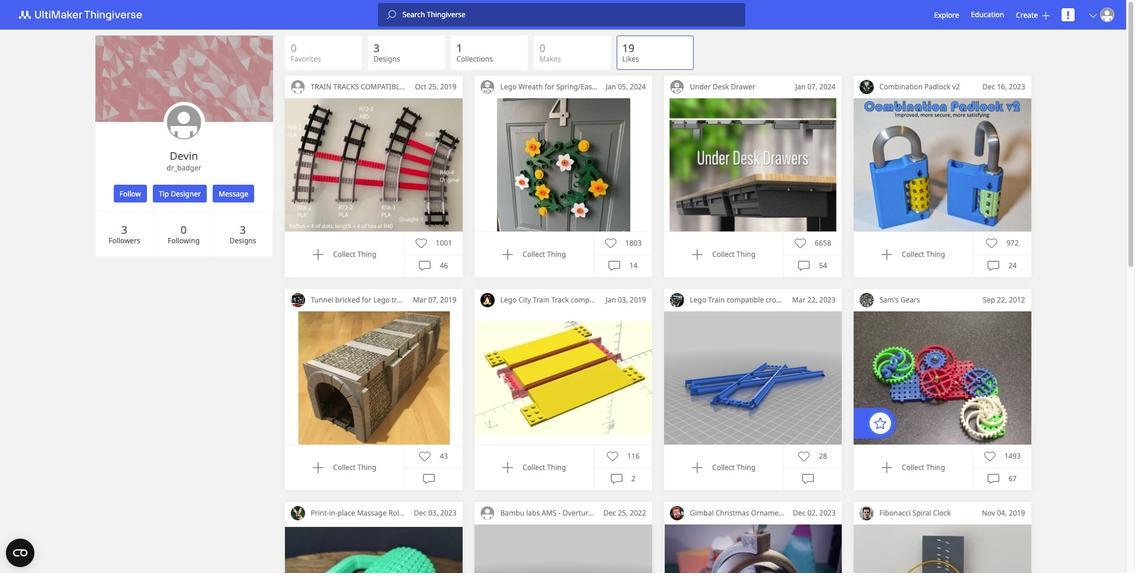 Task type: describe. For each thing, give the bounding box(es) containing it.
message button
[[213, 185, 254, 203]]

collect for 1803
[[523, 250, 546, 260]]

collect for 116
[[523, 463, 546, 473]]

following
[[168, 236, 200, 246]]

03, for jan
[[618, 295, 628, 305]]

0 following
[[168, 223, 200, 246]]

16,
[[998, 82, 1008, 92]]

2 link
[[611, 474, 636, 486]]

padlock
[[925, 82, 951, 92]]

19
[[623, 41, 635, 55]]

labs
[[527, 509, 540, 519]]

0 makes
[[540, 41, 561, 64]]

sam's gears
[[880, 295, 921, 305]]

fibonacci
[[880, 509, 911, 519]]

dr_badger
[[167, 163, 201, 173]]

dr_badger link
[[95, 163, 273, 173]]

03, for dec
[[429, 509, 439, 519]]

collect for 1493
[[903, 463, 925, 473]]

like image for 116
[[607, 451, 619, 463]]

collect thing for 972
[[903, 250, 946, 260]]

bambu
[[501, 509, 525, 519]]

1803 link
[[605, 238, 642, 249]]

thing for 1803
[[547, 250, 566, 260]]

thing card image for oct 25, 2019
[[285, 98, 463, 232]]

14
[[630, 261, 638, 271]]

tip designer
[[159, 189, 201, 199]]

cardboard
[[595, 509, 629, 519]]

train tracks compatible with lego® train tracks
[[311, 82, 500, 92]]

v2
[[953, 82, 961, 92]]

nov
[[983, 509, 996, 519]]

cross
[[766, 295, 784, 305]]

comment image for 1001
[[419, 260, 431, 272]]

lego®
[[426, 82, 450, 92]]

67 link
[[989, 474, 1017, 486]]

lego for lego train compatible cross track
[[690, 295, 707, 305]]

avatar image for fibonacci spiral clock
[[860, 507, 874, 521]]

collect thing link for 1001
[[313, 249, 377, 261]]

add to collection image for 43
[[313, 462, 324, 474]]

116 link
[[607, 451, 640, 463]]

2023 for dec 03, 2023
[[441, 509, 457, 519]]

25, for oct
[[429, 82, 439, 92]]

collect for 1001
[[333, 250, 356, 260]]

collect thing link for 43
[[313, 462, 377, 474]]

3 followers
[[109, 223, 140, 246]]

avatar image for bambu labs ams - overture cardboard spool adapter
[[481, 507, 495, 521]]

2023 for dec 16, 2023
[[1010, 82, 1026, 92]]

collect for 43
[[333, 463, 356, 473]]

search control image
[[387, 10, 397, 20]]

dec for dec 25, 2022
[[604, 509, 616, 519]]

collect for 28
[[713, 463, 735, 473]]

collect thing for 1803
[[523, 250, 566, 260]]

sep
[[984, 295, 996, 305]]

thing card image for dec 16, 2023
[[854, 98, 1032, 232]]

avatar image for lego wreath for spring/easter
[[481, 80, 495, 94]]

collect for 6658
[[713, 250, 735, 260]]

avatar image for tunnel bricked for lego trains
[[291, 293, 305, 308]]

plusicon image
[[1043, 12, 1051, 19]]

1
[[457, 41, 463, 55]]

tip
[[159, 189, 169, 199]]

follow button
[[114, 185, 147, 203]]

create
[[1017, 10, 1039, 20]]

0 horizontal spatial designs
[[230, 236, 256, 246]]

thing for 1493
[[927, 463, 946, 473]]

1 vertical spatial 07,
[[429, 295, 439, 305]]

comment image for 24
[[989, 260, 1000, 272]]

2 horizontal spatial 3
[[374, 41, 380, 55]]

massage
[[357, 509, 387, 519]]

under
[[690, 82, 711, 92]]

spool
[[631, 509, 649, 519]]

24
[[1009, 261, 1017, 271]]

jan 07, 2024
[[796, 82, 836, 92]]

gimbal
[[690, 509, 714, 519]]

1 tracks from the left
[[334, 82, 359, 92]]

25, for dec
[[618, 509, 628, 519]]

add to collection image for 972
[[882, 249, 894, 261]]

2 mar from the left
[[793, 295, 806, 305]]

2
[[632, 474, 636, 485]]

cover image
[[95, 36, 273, 122]]

1803
[[626, 238, 642, 248]]

dec 03, 2023
[[414, 509, 457, 519]]

avatar image for under desk drawer
[[670, 80, 684, 94]]

24 link
[[989, 260, 1017, 272]]

wreath
[[519, 82, 543, 92]]

adapter
[[651, 509, 677, 519]]

2022
[[630, 509, 647, 519]]

roller
[[389, 509, 408, 519]]

thing card image for dec 25, 2022
[[475, 525, 652, 574]]

collect thing link for 116
[[502, 462, 566, 474]]

like image for 6658
[[795, 238, 807, 249]]

thing for 43
[[358, 463, 377, 473]]

add to collection image for 116
[[502, 462, 514, 474]]

28
[[820, 452, 828, 462]]

combination
[[880, 82, 923, 92]]

43 link
[[419, 451, 448, 463]]

0 for 0 following
[[181, 223, 187, 237]]

under desk drawer
[[690, 82, 756, 92]]

avatar image for train tracks compatible with lego® train tracks
[[291, 80, 305, 94]]

compatible
[[727, 295, 764, 305]]

bricked
[[335, 295, 360, 305]]

sep 22, 2012
[[984, 295, 1026, 305]]

22, for mar
[[808, 295, 818, 305]]

6658 link
[[795, 238, 832, 249]]

thing card image for jan 05, 2024
[[475, 98, 652, 232]]

2019 for nov 04, 2019
[[1010, 509, 1026, 519]]

designer
[[171, 189, 201, 199]]

overture
[[563, 509, 593, 519]]

116
[[628, 452, 640, 462]]

0 favorites
[[291, 41, 321, 64]]

1493
[[1005, 452, 1022, 462]]

collect thing for 1001
[[333, 250, 377, 260]]

54 link
[[799, 260, 828, 272]]

1 2024 from the left
[[630, 82, 647, 92]]

print-in-place massage roller
[[311, 509, 408, 519]]

comment image for 43
[[423, 474, 435, 486]]

explore button
[[935, 10, 960, 20]]

thing card image for mar 22, 2023
[[664, 312, 842, 445]]

for for lego
[[362, 295, 372, 305]]

22, for sep
[[998, 295, 1008, 305]]

05,
[[618, 82, 628, 92]]

tip designer button
[[153, 185, 207, 203]]

thing card image for nov 04, 2019
[[854, 525, 1032, 574]]

collect thing for 43
[[333, 463, 377, 473]]

19 likes
[[623, 41, 640, 64]]

place
[[338, 509, 355, 519]]

tunnel bricked for lego trains mar 07, 2019
[[311, 295, 457, 305]]

message
[[219, 189, 249, 199]]

thing card image for sep 22, 2012
[[854, 312, 1032, 445]]

thing card image for dec 02, 2023
[[664, 525, 842, 574]]

add to collection image for 1493
[[882, 462, 894, 474]]

3 inside 3 followers
[[121, 223, 128, 237]]

46 link
[[419, 260, 448, 272]]

2 train from the left
[[452, 82, 473, 92]]

combination padlock v2
[[880, 82, 961, 92]]

fibonacci spiral clock
[[880, 509, 952, 519]]

print-
[[311, 509, 329, 519]]



Task type: vqa. For each thing, say whether or not it's contained in the screenshot.


Task type: locate. For each thing, give the bounding box(es) containing it.
add to collection image for 1803
[[502, 249, 514, 261]]

like image left 1803
[[605, 238, 617, 249]]

1493 link
[[984, 451, 1022, 463]]

1 22, from the left
[[808, 295, 818, 305]]

3 up compatible
[[374, 41, 380, 55]]

0 horizontal spatial 25,
[[429, 82, 439, 92]]

thing card image for jan 03, 2019
[[475, 312, 652, 445]]

collect thing link
[[313, 249, 377, 261], [502, 249, 566, 261], [692, 249, 756, 261], [882, 249, 946, 261], [313, 462, 377, 474], [502, 462, 566, 474], [692, 462, 756, 474], [882, 462, 946, 474]]

1 vertical spatial for
[[362, 295, 372, 305]]

2019 right oct
[[441, 82, 457, 92]]

comment image down 28 link
[[803, 474, 815, 486]]

2 horizontal spatial 0
[[540, 41, 546, 55]]

1 vertical spatial designs
[[230, 236, 256, 246]]

comment image for 6658
[[799, 260, 811, 272]]

0 for 0 makes
[[540, 41, 546, 55]]

972 link
[[987, 238, 1019, 249]]

28 link
[[799, 451, 828, 463]]

education
[[972, 9, 1005, 20]]

2019 down 14
[[630, 295, 647, 305]]

mar
[[413, 295, 427, 305], [793, 295, 806, 305]]

nov 04, 2019
[[983, 509, 1026, 519]]

thing for 6658
[[737, 250, 756, 260]]

2019 for jan 03, 2019
[[630, 295, 647, 305]]

1 vertical spatial 03,
[[429, 509, 439, 519]]

0 horizontal spatial 0
[[181, 223, 187, 237]]

followers
[[109, 236, 140, 246]]

like image left the 116
[[607, 451, 619, 463]]

2012
[[1010, 295, 1026, 305]]

3 down message button
[[240, 223, 246, 237]]

lego train compatible cross track
[[690, 295, 802, 305]]

add to collection image for 28
[[692, 462, 704, 474]]

likes
[[623, 54, 640, 64]]

2023 for dec 02, 2023
[[820, 509, 836, 519]]

1 horizontal spatial mar
[[793, 295, 806, 305]]

2019 for oct 25, 2019
[[441, 82, 457, 92]]

0 horizontal spatial 3
[[121, 223, 128, 237]]

comment image left 46
[[419, 260, 431, 272]]

22, right track on the bottom
[[808, 295, 818, 305]]

spiral
[[913, 509, 932, 519]]

spring/easter
[[557, 82, 602, 92]]

03, down 14 link
[[618, 295, 628, 305]]

1 horizontal spatial designs
[[374, 54, 400, 64]]

favorites
[[291, 54, 321, 64]]

train
[[311, 82, 332, 92], [452, 82, 473, 92]]

avatar image for gimbal christmas ornament
[[670, 507, 684, 521]]

1 horizontal spatial 3 designs
[[374, 41, 400, 64]]

like image for 43
[[419, 451, 431, 463]]

mar 22, 2023
[[793, 295, 836, 305]]

with
[[406, 82, 424, 92]]

0 horizontal spatial mar
[[413, 295, 427, 305]]

collect thing for 116
[[523, 463, 566, 473]]

04,
[[998, 509, 1008, 519]]

lego left wreath
[[501, 82, 517, 92]]

3 designs up compatible
[[374, 41, 400, 64]]

972
[[1007, 238, 1019, 248]]

Search Thingiverse text field
[[397, 10, 746, 20]]

thing for 28
[[737, 463, 756, 473]]

03,
[[618, 295, 628, 305], [429, 509, 439, 519]]

makerbot logo image
[[12, 8, 157, 22]]

collect thing link for 6658
[[692, 249, 756, 261]]

gimbal christmas ornament
[[690, 509, 786, 519]]

dec for dec 16, 2023
[[983, 82, 996, 92]]

like image for 1803
[[605, 238, 617, 249]]

-
[[559, 509, 561, 519]]

designs up compatible
[[374, 54, 400, 64]]

2 tracks from the left
[[475, 82, 500, 92]]

0 vertical spatial designs
[[374, 54, 400, 64]]

1 horizontal spatial 0
[[291, 41, 297, 55]]

0 inside 0 favorites
[[291, 41, 297, 55]]

0 inside 0 makes
[[540, 41, 546, 55]]

comment image left 2
[[611, 474, 623, 486]]

for right wreath
[[545, 82, 555, 92]]

0 horizontal spatial 03,
[[429, 509, 439, 519]]

2 horizontal spatial lego
[[690, 295, 707, 305]]

1 horizontal spatial 3
[[240, 223, 246, 237]]

2023 right 16,
[[1010, 82, 1026, 92]]

1 collections
[[457, 41, 493, 64]]

0 vertical spatial add to collection image
[[313, 249, 324, 261]]

1 horizontal spatial 03,
[[618, 295, 628, 305]]

comment image for 67
[[989, 474, 1000, 486]]

dec for dec 03, 2023
[[414, 509, 427, 519]]

0 horizontal spatial 22,
[[808, 295, 818, 305]]

add to collection image up the print-
[[313, 462, 324, 474]]

train right lego®
[[452, 82, 473, 92]]

like image left 6658
[[795, 238, 807, 249]]

christmas
[[716, 509, 750, 519]]

2023 right roller on the left
[[441, 509, 457, 519]]

1 vertical spatial add to collection image
[[313, 462, 324, 474]]

dec 16, 2023
[[983, 82, 1026, 92]]

collect thing link for 1493
[[882, 462, 946, 474]]

drawer
[[731, 82, 756, 92]]

1 train from the left
[[311, 82, 332, 92]]

1 vertical spatial 25,
[[618, 509, 628, 519]]

avatar image for print-in-place massage roller
[[291, 507, 305, 521]]

2 add to collection image from the top
[[313, 462, 324, 474]]

comment image for 14
[[609, 260, 621, 272]]

comment image for 2
[[611, 474, 623, 486]]

1 horizontal spatial for
[[545, 82, 555, 92]]

0 inside 0 following
[[181, 223, 187, 237]]

2023 right track on the bottom
[[820, 295, 836, 305]]

open widget image
[[6, 540, 34, 568]]

1 horizontal spatial 07,
[[808, 82, 818, 92]]

comment image
[[609, 260, 621, 272], [989, 260, 1000, 272], [611, 474, 623, 486], [989, 474, 1000, 486]]

1 vertical spatial 3 designs
[[230, 223, 256, 246]]

for right bricked
[[362, 295, 372, 305]]

like image for 1001
[[415, 238, 427, 249]]

collect thing for 28
[[713, 463, 756, 473]]

0
[[291, 41, 297, 55], [540, 41, 546, 55], [181, 223, 187, 237]]

avatar image for lego train compatible cross track
[[670, 293, 684, 308]]

designs down message link
[[230, 236, 256, 246]]

lego wreath for spring/easter jan 05, 2024
[[501, 82, 647, 92]]

2023
[[1010, 82, 1026, 92], [820, 295, 836, 305], [441, 509, 457, 519], [820, 509, 836, 519]]

for for spring/easter
[[545, 82, 555, 92]]

compatible
[[361, 82, 404, 92]]

like image left 1493
[[984, 451, 996, 463]]

03, right roller on the left
[[429, 509, 439, 519]]

collect thing for 1493
[[903, 463, 946, 473]]

ams
[[542, 509, 557, 519]]

like image
[[415, 238, 427, 249], [419, 451, 431, 463], [984, 451, 996, 463]]

add to collection image
[[502, 249, 514, 261], [692, 249, 704, 261], [882, 249, 894, 261], [502, 462, 514, 474], [692, 462, 704, 474], [882, 462, 894, 474]]

thing
[[358, 250, 377, 260], [547, 250, 566, 260], [737, 250, 756, 260], [927, 250, 946, 260], [358, 463, 377, 473], [547, 463, 566, 473], [737, 463, 756, 473], [927, 463, 946, 473]]

2019 down 46
[[441, 295, 457, 305]]

25, right oct
[[429, 82, 439, 92]]

add to collection image for 1001
[[313, 249, 324, 261]]

0 vertical spatial for
[[545, 82, 555, 92]]

3 down follow
[[121, 223, 128, 237]]

collect thing for 6658
[[713, 250, 756, 260]]

dec left 2022
[[604, 509, 616, 519]]

like image for 972
[[987, 238, 998, 249]]

dec left 16,
[[983, 82, 996, 92]]

oct 25, 2019
[[415, 82, 457, 92]]

track
[[786, 295, 802, 305]]

comment image left 14
[[609, 260, 621, 272]]

follow
[[120, 189, 141, 199]]

1001
[[436, 238, 452, 248]]

2019
[[441, 82, 457, 92], [441, 295, 457, 305], [630, 295, 647, 305], [1010, 509, 1026, 519]]

0 vertical spatial 07,
[[808, 82, 818, 92]]

lego for lego wreath for spring/easter jan 05, 2024
[[501, 82, 517, 92]]

devin dr_badger
[[167, 149, 201, 173]]

thing card image for jan 07, 2024
[[664, 98, 842, 232]]

0 horizontal spatial 2024
[[630, 82, 647, 92]]

comment image
[[419, 260, 431, 272], [799, 260, 811, 272], [423, 474, 435, 486], [803, 474, 815, 486]]

for
[[545, 82, 555, 92], [362, 295, 372, 305]]

add to collection image
[[313, 249, 324, 261], [313, 462, 324, 474]]

46
[[440, 261, 448, 271]]

0 vertical spatial 25,
[[429, 82, 439, 92]]

0 horizontal spatial for
[[362, 295, 372, 305]]

makes
[[540, 54, 561, 64]]

like image for 28
[[799, 451, 811, 463]]

create button
[[1017, 10, 1051, 20]]

3 designs down message link
[[230, 223, 256, 246]]

clock
[[934, 509, 952, 519]]

comment image left 67
[[989, 474, 1000, 486]]

dec right roller on the left
[[414, 509, 427, 519]]

thing card image for dec 03, 2023
[[285, 525, 463, 574]]

jan
[[606, 82, 616, 92], [796, 82, 806, 92], [606, 295, 616, 305]]

02,
[[808, 509, 818, 519]]

add to collection image up 'tunnel'
[[313, 249, 324, 261]]

jan for jan 07, 2024
[[796, 82, 806, 92]]

thing for 972
[[927, 250, 946, 260]]

jan for jan 03, 2019
[[606, 295, 616, 305]]

dec 02, 2023
[[794, 509, 836, 519]]

tracks
[[334, 82, 359, 92], [475, 82, 500, 92]]

1 mar from the left
[[413, 295, 427, 305]]

collect
[[333, 250, 356, 260], [523, 250, 546, 260], [713, 250, 735, 260], [903, 250, 925, 260], [333, 463, 356, 473], [523, 463, 546, 473], [713, 463, 735, 473], [903, 463, 925, 473]]

0 horizontal spatial 07,
[[429, 295, 439, 305]]

1 horizontal spatial 2024
[[820, 82, 836, 92]]

1 horizontal spatial tracks
[[475, 82, 500, 92]]

collect thing link for 972
[[882, 249, 946, 261]]

like image left 43
[[419, 451, 431, 463]]

2 2024 from the left
[[820, 82, 836, 92]]

collect thing link for 1803
[[502, 249, 566, 261]]

jan right drawer
[[796, 82, 806, 92]]

thing for 1001
[[358, 250, 377, 260]]

lego
[[501, 82, 517, 92], [374, 295, 390, 305], [690, 295, 707, 305]]

0 horizontal spatial tracks
[[334, 82, 359, 92]]

avatar image for combination padlock v2
[[860, 80, 874, 94]]

explore
[[935, 10, 960, 20]]

2023 for mar 22, 2023
[[820, 295, 836, 305]]

comment image down 43 link
[[423, 474, 435, 486]]

1 horizontal spatial 22,
[[998, 295, 1008, 305]]

thing for 116
[[547, 463, 566, 473]]

tracks down collections
[[475, 82, 500, 92]]

1 horizontal spatial train
[[452, 82, 473, 92]]

22, right sep
[[998, 295, 1008, 305]]

trains
[[392, 295, 411, 305]]

2019 right 04,
[[1010, 509, 1026, 519]]

sam's
[[880, 295, 899, 305]]

1 horizontal spatial lego
[[501, 82, 517, 92]]

lego left train
[[690, 295, 707, 305]]

jan down 14 link
[[606, 295, 616, 305]]

ornament
[[752, 509, 786, 519]]

education link
[[972, 8, 1005, 21]]

1 horizontal spatial 25,
[[618, 509, 628, 519]]

0 vertical spatial 3 designs
[[374, 41, 400, 64]]

like image
[[605, 238, 617, 249], [795, 238, 807, 249], [987, 238, 998, 249], [607, 451, 619, 463], [799, 451, 811, 463]]

jan left 05,
[[606, 82, 616, 92]]

lego left trains in the bottom left of the page
[[374, 295, 390, 305]]

collect for 972
[[903, 250, 925, 260]]

25, left 2022
[[618, 509, 628, 519]]

collect thing link for 28
[[692, 462, 756, 474]]

train down favorites
[[311, 82, 332, 92]]

avatar image
[[1101, 8, 1115, 22], [291, 80, 305, 94], [481, 80, 495, 94], [670, 80, 684, 94], [860, 80, 874, 94], [166, 105, 202, 141], [291, 293, 305, 308], [481, 293, 495, 308], [670, 293, 684, 308], [860, 293, 874, 308], [291, 507, 305, 521], [481, 507, 495, 521], [670, 507, 684, 521], [860, 507, 874, 521]]

tracks left compatible
[[334, 82, 359, 92]]

bambu labs ams - overture cardboard spool adapter
[[501, 509, 677, 519]]

add to collection image for 6658
[[692, 249, 704, 261]]

gears
[[901, 295, 921, 305]]

1 add to collection image from the top
[[313, 249, 324, 261]]

dec left the '02,'
[[794, 509, 806, 519]]

0 horizontal spatial train
[[311, 82, 332, 92]]

0 vertical spatial 03,
[[618, 295, 628, 305]]

0 for 0 favorites
[[291, 41, 297, 55]]

tunnel
[[311, 295, 334, 305]]

oct
[[415, 82, 427, 92]]

0 horizontal spatial lego
[[374, 295, 390, 305]]

mar right trains in the bottom left of the page
[[413, 295, 427, 305]]

2 22, from the left
[[998, 295, 1008, 305]]

2023 right the '02,'
[[820, 509, 836, 519]]

jan 03, 2019
[[606, 295, 647, 305]]

!
[[1067, 8, 1070, 22]]

like image for 1493
[[984, 451, 996, 463]]

comment image left 24 at the right of the page
[[989, 260, 1000, 272]]

thing card image
[[285, 98, 463, 232], [475, 98, 652, 232], [664, 98, 842, 232], [854, 98, 1032, 232], [285, 312, 463, 445], [475, 312, 652, 445], [664, 312, 842, 445], [854, 312, 1032, 445], [285, 525, 463, 574], [475, 525, 652, 574], [664, 525, 842, 574], [854, 525, 1032, 574]]

mar right the cross
[[793, 295, 806, 305]]

dec for dec 02, 2023
[[794, 509, 806, 519]]

0 horizontal spatial 3 designs
[[230, 223, 256, 246]]

thing card image for mar 07, 2019
[[285, 312, 463, 445]]

like image left the 972
[[987, 238, 998, 249]]

comment image left 54
[[799, 260, 811, 272]]

2024
[[630, 82, 647, 92], [820, 82, 836, 92]]

like image left 28
[[799, 451, 811, 463]]

54
[[820, 261, 828, 271]]

comment image for 28
[[803, 474, 815, 486]]

like image left 1001
[[415, 238, 427, 249]]

avatar image for sam's gears
[[860, 293, 874, 308]]



